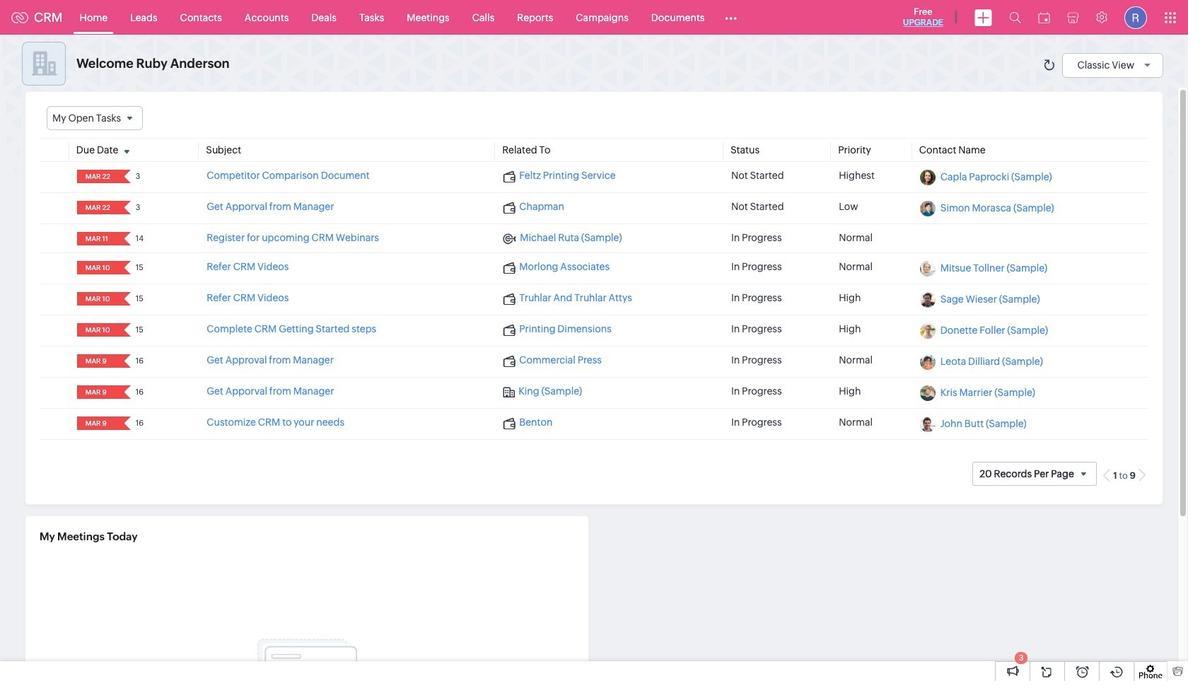 Task type: describe. For each thing, give the bounding box(es) containing it.
create menu image
[[975, 9, 992, 26]]

logo image
[[11, 12, 28, 23]]

profile element
[[1116, 0, 1156, 34]]



Task type: vqa. For each thing, say whether or not it's contained in the screenshot.
Create Menu image
yes



Task type: locate. For each thing, give the bounding box(es) containing it.
None field
[[47, 106, 143, 130], [81, 170, 114, 183], [81, 201, 114, 214], [81, 232, 114, 246], [81, 261, 114, 275], [81, 292, 114, 306], [81, 323, 114, 337], [81, 354, 114, 368], [81, 386, 114, 399], [81, 417, 114, 430], [47, 106, 143, 130], [81, 170, 114, 183], [81, 201, 114, 214], [81, 232, 114, 246], [81, 261, 114, 275], [81, 292, 114, 306], [81, 323, 114, 337], [81, 354, 114, 368], [81, 386, 114, 399], [81, 417, 114, 430]]

calendar image
[[1038, 12, 1050, 23]]

create menu element
[[966, 0, 1001, 34]]

Other Modules field
[[716, 6, 746, 29]]

search image
[[1009, 11, 1021, 23]]

search element
[[1001, 0, 1030, 35]]

profile image
[[1124, 6, 1147, 29]]



